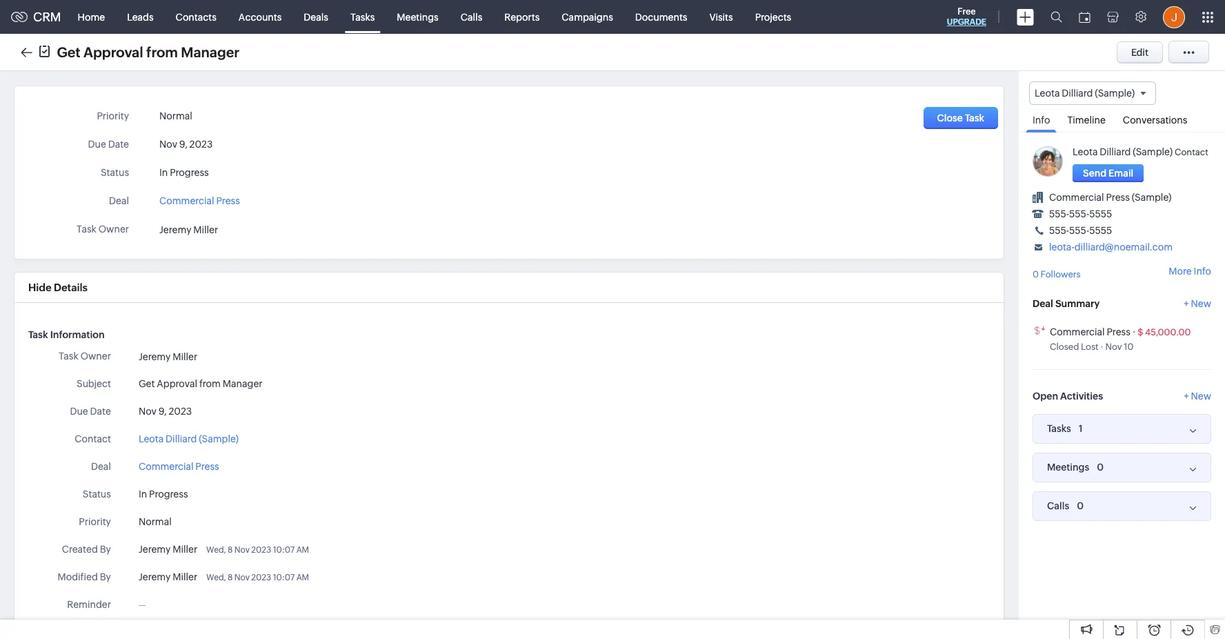 Task type: vqa. For each thing, say whether or not it's contained in the screenshot.
Progress
yes



Task type: describe. For each thing, give the bounding box(es) containing it.
1 vertical spatial contact
[[75, 433, 111, 444]]

leads link
[[116, 0, 165, 33]]

create menu element
[[1009, 0, 1043, 33]]

close task link
[[924, 107, 999, 129]]

meetings link
[[386, 0, 450, 33]]

task up details
[[77, 224, 97, 235]]

1 horizontal spatial in
[[159, 167, 168, 178]]

0 horizontal spatial ·
[[1101, 341, 1104, 352]]

1 vertical spatial date
[[90, 406, 111, 417]]

8 for modified by
[[228, 573, 233, 582]]

conversations
[[1123, 115, 1188, 126]]

hide
[[28, 282, 52, 293]]

edit button
[[1117, 41, 1163, 63]]

1 vertical spatial deal
[[1033, 298, 1054, 309]]

home link
[[67, 0, 116, 33]]

1 vertical spatial owner
[[80, 351, 111, 362]]

commercial inside commercial press · $ 45,000.00 closed lost · nov 10
[[1050, 326, 1105, 337]]

1 vertical spatial progress
[[149, 489, 188, 500]]

dilliard@noemail.com
[[1075, 242, 1173, 253]]

1 vertical spatial meetings
[[1048, 462, 1090, 473]]

1 horizontal spatial calls
[[1048, 500, 1070, 511]]

task information
[[28, 329, 105, 340]]

task down task information
[[59, 351, 79, 362]]

free upgrade
[[947, 6, 987, 27]]

2 vertical spatial commercial press link
[[139, 460, 219, 474]]

timeline
[[1068, 115, 1106, 126]]

summary
[[1056, 298, 1100, 309]]

2 new from the top
[[1191, 390, 1212, 401]]

deals
[[304, 11, 328, 22]]

1 vertical spatial get
[[139, 378, 155, 389]]

0 vertical spatial due date
[[88, 139, 129, 150]]

calls link
[[450, 0, 494, 33]]

1 vertical spatial tasks
[[1048, 423, 1072, 434]]

1 vertical spatial status
[[83, 489, 111, 500]]

am for created by
[[297, 545, 309, 555]]

reminder
[[67, 599, 111, 610]]

created
[[62, 544, 98, 555]]

commercial press (sample)
[[1050, 192, 1172, 203]]

reports link
[[494, 0, 551, 33]]

0 vertical spatial commercial press link
[[159, 191, 240, 206]]

0 vertical spatial date
[[108, 139, 129, 150]]

wed, 8 nov 2023 10:07 am for modified by
[[206, 573, 309, 582]]

2 vertical spatial dilliard
[[166, 433, 197, 444]]

visits
[[710, 11, 733, 22]]

closed
[[1050, 341, 1080, 352]]

open activities
[[1033, 390, 1104, 401]]

tasks link
[[339, 0, 386, 33]]

0 vertical spatial nov 9, 2023
[[159, 139, 213, 150]]

deals link
[[293, 0, 339, 33]]

followers
[[1041, 269, 1081, 280]]

0 vertical spatial manager
[[181, 44, 240, 60]]

0 vertical spatial task owner
[[77, 224, 129, 235]]

commercial press · $ 45,000.00 closed lost · nov 10
[[1050, 326, 1191, 352]]

1 new from the top
[[1191, 298, 1212, 309]]

0 vertical spatial meetings
[[397, 11, 439, 22]]

press for commercial press (sample) link
[[1107, 192, 1130, 203]]

documents link
[[624, 0, 699, 33]]

leota dilliard (sample) contact
[[1073, 146, 1209, 157]]

0 vertical spatial status
[[101, 167, 129, 178]]

open
[[1033, 390, 1059, 401]]

modified by
[[58, 571, 111, 582]]

0 horizontal spatial tasks
[[351, 11, 375, 22]]

Leota Dilliard (Sample) field
[[1030, 81, 1157, 105]]

2 + new from the top
[[1184, 390, 1212, 401]]

lost
[[1081, 341, 1099, 352]]

0 followers
[[1033, 269, 1081, 280]]

1 vertical spatial normal
[[139, 516, 172, 527]]

$
[[1138, 327, 1144, 337]]

by for modified by
[[100, 571, 111, 582]]

campaigns link
[[551, 0, 624, 33]]

1 vertical spatial commercial press link
[[1050, 326, 1131, 337]]

campaigns
[[562, 11, 613, 22]]

10:07 for modified by
[[273, 573, 295, 582]]

projects
[[755, 11, 792, 22]]

hide details
[[28, 282, 88, 293]]

profile element
[[1155, 0, 1194, 33]]

timeline link
[[1061, 105, 1113, 132]]

reports
[[505, 11, 540, 22]]

details
[[54, 282, 88, 293]]

1 + from the top
[[1184, 298, 1190, 309]]

1
[[1079, 423, 1083, 434]]

documents
[[635, 11, 688, 22]]

0 vertical spatial progress
[[170, 167, 209, 178]]

0 vertical spatial priority
[[97, 110, 129, 121]]

2 vertical spatial leota
[[139, 433, 164, 444]]

10:07 for created by
[[273, 545, 295, 555]]

leads
[[127, 11, 154, 22]]

edit
[[1132, 47, 1149, 58]]

0 vertical spatial get
[[57, 44, 80, 60]]

profile image
[[1163, 6, 1186, 28]]

1 vertical spatial manager
[[223, 378, 263, 389]]

press for topmost commercial press link
[[216, 195, 240, 206]]

1 vertical spatial info
[[1194, 266, 1212, 277]]

0 vertical spatial 0
[[1033, 269, 1039, 280]]

upgrade
[[947, 17, 987, 27]]

10
[[1124, 341, 1134, 352]]

contacts
[[176, 11, 217, 22]]

commercial press for topmost commercial press link
[[159, 195, 240, 206]]

1 horizontal spatial from
[[199, 378, 221, 389]]

commercial press for the bottom commercial press link
[[139, 461, 219, 472]]

deal summary
[[1033, 298, 1100, 309]]

0 vertical spatial 9,
[[179, 139, 188, 150]]

1 555-555-5555 from the top
[[1050, 209, 1113, 220]]

conversations link
[[1116, 105, 1195, 132]]



Task type: locate. For each thing, give the bounding box(es) containing it.
0 vertical spatial approval
[[84, 44, 143, 60]]

wed, for created by
[[206, 545, 226, 555]]

by for created by
[[100, 544, 111, 555]]

+ down '45,000.00'
[[1184, 390, 1190, 401]]

1 horizontal spatial get
[[139, 378, 155, 389]]

am for modified by
[[297, 573, 309, 582]]

tasks left 1
[[1048, 423, 1072, 434]]

(sample)
[[1095, 88, 1135, 99], [1133, 146, 1173, 157], [1132, 192, 1172, 203], [199, 433, 239, 444]]

0 vertical spatial 555-555-5555
[[1050, 209, 1113, 220]]

1 vertical spatial 9,
[[158, 406, 167, 417]]

jeremy
[[159, 225, 191, 236], [139, 351, 171, 362], [139, 544, 171, 555], [139, 571, 171, 582]]

1 vertical spatial by
[[100, 571, 111, 582]]

leota-dilliard@noemail.com link
[[1050, 242, 1173, 253]]

information
[[50, 329, 105, 340]]

0 horizontal spatial contact
[[75, 433, 111, 444]]

0 horizontal spatial calls
[[461, 11, 483, 22]]

accounts link
[[228, 0, 293, 33]]

2 wed, 8 nov 2023 10:07 am from the top
[[206, 573, 309, 582]]

1 vertical spatial get approval from manager
[[139, 378, 263, 389]]

more
[[1169, 266, 1192, 277]]

in
[[159, 167, 168, 178], [139, 489, 147, 500]]

1 vertical spatial ·
[[1101, 341, 1104, 352]]

1 vertical spatial due
[[70, 406, 88, 417]]

contact inside leota dilliard (sample) contact
[[1175, 147, 1209, 157]]

crm link
[[11, 10, 61, 24]]

555-555-5555 down commercial press (sample)
[[1050, 209, 1113, 220]]

·
[[1133, 326, 1136, 337], [1101, 341, 1104, 352]]

new
[[1191, 298, 1212, 309], [1191, 390, 1212, 401]]

subject
[[77, 378, 111, 389]]

555-
[[1050, 209, 1070, 220], [1070, 209, 1090, 220], [1050, 225, 1070, 236], [1070, 225, 1090, 236]]

1 horizontal spatial meetings
[[1048, 462, 1090, 473]]

deal for topmost commercial press link
[[109, 195, 129, 206]]

0 vertical spatial wed, 8 nov 2023 10:07 am
[[206, 545, 309, 555]]

1 vertical spatial in progress
[[139, 489, 188, 500]]

press inside commercial press · $ 45,000.00 closed lost · nov 10
[[1107, 326, 1131, 337]]

more info link
[[1169, 266, 1212, 277]]

5555 down commercial press (sample)
[[1090, 209, 1113, 220]]

nov 9, 2023
[[159, 139, 213, 150], [139, 406, 192, 417]]

0 vertical spatial leota dilliard (sample)
[[1035, 88, 1135, 99]]

0 vertical spatial 5555
[[1090, 209, 1113, 220]]

tasks right deals
[[351, 11, 375, 22]]

miller
[[193, 225, 218, 236], [173, 351, 197, 362], [173, 544, 197, 555], [173, 571, 197, 582]]

1 by from the top
[[100, 544, 111, 555]]

0 vertical spatial due
[[88, 139, 106, 150]]

meetings
[[397, 11, 439, 22], [1048, 462, 1090, 473]]

0 vertical spatial 8
[[228, 545, 233, 555]]

1 vertical spatial new
[[1191, 390, 1212, 401]]

leota inside field
[[1035, 88, 1060, 99]]

calendar image
[[1079, 11, 1091, 22]]

close task
[[938, 112, 985, 124]]

leota dilliard (sample) inside leota dilliard (sample) field
[[1035, 88, 1135, 99]]

0 vertical spatial in
[[159, 167, 168, 178]]

1 vertical spatial +
[[1184, 390, 1190, 401]]

+ down more info link
[[1184, 298, 1190, 309]]

search element
[[1043, 0, 1071, 34]]

deal
[[109, 195, 129, 206], [1033, 298, 1054, 309], [91, 461, 111, 472]]

projects link
[[744, 0, 803, 33]]

press for the bottom commercial press link
[[196, 461, 219, 472]]

contact down subject
[[75, 433, 111, 444]]

get down the crm
[[57, 44, 80, 60]]

due date
[[88, 139, 129, 150], [70, 406, 111, 417]]

0 vertical spatial contact
[[1175, 147, 1209, 157]]

2 555-555-5555 from the top
[[1050, 225, 1113, 236]]

0 vertical spatial commercial press
[[159, 195, 240, 206]]

8 for created by
[[228, 545, 233, 555]]

wed, for modified by
[[206, 573, 226, 582]]

(sample) inside leota dilliard (sample) field
[[1095, 88, 1135, 99]]

0 horizontal spatial approval
[[84, 44, 143, 60]]

get right subject
[[139, 378, 155, 389]]

meetings down 1
[[1048, 462, 1090, 473]]

1 vertical spatial wed, 8 nov 2023 10:07 am
[[206, 573, 309, 582]]

get approval from manager
[[57, 44, 240, 60], [139, 378, 263, 389]]

hide details link
[[28, 282, 88, 293]]

date
[[108, 139, 129, 150], [90, 406, 111, 417]]

0 vertical spatial info
[[1033, 115, 1051, 126]]

0 vertical spatial new
[[1191, 298, 1212, 309]]

owner
[[98, 224, 129, 235], [80, 351, 111, 362]]

0 vertical spatial tasks
[[351, 11, 375, 22]]

free
[[958, 6, 976, 17]]

1 vertical spatial wed,
[[206, 573, 226, 582]]

2 horizontal spatial 0
[[1097, 461, 1104, 472]]

2023
[[189, 139, 213, 150], [169, 406, 192, 417], [251, 545, 271, 555], [251, 573, 271, 582]]

commercial press (sample) link
[[1050, 192, 1172, 203]]

1 wed, from the top
[[206, 545, 226, 555]]

2 5555 from the top
[[1090, 225, 1113, 236]]

by right modified
[[100, 571, 111, 582]]

am
[[297, 545, 309, 555], [297, 573, 309, 582]]

calls
[[461, 11, 483, 22], [1048, 500, 1070, 511]]

task right close
[[965, 112, 985, 124]]

0 horizontal spatial in
[[139, 489, 147, 500]]

555-555-5555 up leota-
[[1050, 225, 1113, 236]]

0 horizontal spatial from
[[146, 44, 178, 60]]

2 vertical spatial 0
[[1077, 500, 1084, 511]]

5555
[[1090, 209, 1113, 220], [1090, 225, 1113, 236]]

status
[[101, 167, 129, 178], [83, 489, 111, 500]]

leota dilliard (sample) link
[[1073, 146, 1173, 157], [139, 432, 239, 446]]

nov inside commercial press · $ 45,000.00 closed lost · nov 10
[[1106, 341, 1122, 352]]

wed, 8 nov 2023 10:07 am for created by
[[206, 545, 309, 555]]

calls inside calls link
[[461, 11, 483, 22]]

in progress
[[159, 167, 209, 178], [139, 489, 188, 500]]

2 + from the top
[[1184, 390, 1190, 401]]

1 vertical spatial leota dilliard (sample) link
[[139, 432, 239, 446]]

1 horizontal spatial 0
[[1077, 500, 1084, 511]]

5555 up leota-dilliard@noemail.com link
[[1090, 225, 1113, 236]]

+ new link
[[1184, 298, 1212, 316]]

0 vertical spatial get approval from manager
[[57, 44, 240, 60]]

commercial press
[[159, 195, 240, 206], [139, 461, 219, 472]]

0 for calls
[[1077, 500, 1084, 511]]

task owner down information on the left bottom of page
[[59, 351, 111, 362]]

1 vertical spatial in
[[139, 489, 147, 500]]

1 5555 from the top
[[1090, 209, 1113, 220]]

info right more at right top
[[1194, 266, 1212, 277]]

0 vertical spatial from
[[146, 44, 178, 60]]

contacts link
[[165, 0, 228, 33]]

0 vertical spatial am
[[297, 545, 309, 555]]

0 vertical spatial calls
[[461, 11, 483, 22]]

1 horizontal spatial leota dilliard (sample) link
[[1073, 146, 1173, 157]]

deal for the bottom commercial press link
[[91, 461, 111, 472]]

leota dilliard (sample)
[[1035, 88, 1135, 99], [139, 433, 239, 444]]

contact
[[1175, 147, 1209, 157], [75, 433, 111, 444]]

meetings left calls link
[[397, 11, 439, 22]]

0 vertical spatial by
[[100, 544, 111, 555]]

0 vertical spatial leota
[[1035, 88, 1060, 99]]

1 horizontal spatial ·
[[1133, 326, 1136, 337]]

1 vertical spatial 8
[[228, 573, 233, 582]]

0 for meetings
[[1097, 461, 1104, 472]]

1 horizontal spatial contact
[[1175, 147, 1209, 157]]

1 vertical spatial nov 9, 2023
[[139, 406, 192, 417]]

info
[[1033, 115, 1051, 126], [1194, 266, 1212, 277]]

accounts
[[239, 11, 282, 22]]

dilliard inside field
[[1062, 88, 1093, 99]]

1 + new from the top
[[1184, 298, 1212, 309]]

0 horizontal spatial get
[[57, 44, 80, 60]]

9,
[[179, 139, 188, 150], [158, 406, 167, 417]]

0 vertical spatial 10:07
[[273, 545, 295, 555]]

dilliard
[[1062, 88, 1093, 99], [1100, 146, 1131, 157], [166, 433, 197, 444]]

close
[[938, 112, 963, 124]]

0 horizontal spatial 0
[[1033, 269, 1039, 280]]

1 vertical spatial from
[[199, 378, 221, 389]]

1 horizontal spatial approval
[[157, 378, 197, 389]]

1 vertical spatial leota dilliard (sample)
[[139, 433, 239, 444]]

+
[[1184, 298, 1190, 309], [1184, 390, 1190, 401]]

1 vertical spatial dilliard
[[1100, 146, 1131, 157]]

info left timeline
[[1033, 115, 1051, 126]]

0 vertical spatial in progress
[[159, 167, 209, 178]]

home
[[78, 11, 105, 22]]

0 vertical spatial normal
[[159, 110, 192, 121]]

2 am from the top
[[297, 573, 309, 582]]

wed,
[[206, 545, 226, 555], [206, 573, 226, 582]]

normal
[[159, 110, 192, 121], [139, 516, 172, 527]]

task left information on the left bottom of page
[[28, 329, 48, 340]]

0 vertical spatial dilliard
[[1062, 88, 1093, 99]]

modified
[[58, 571, 98, 582]]

2 vertical spatial deal
[[91, 461, 111, 472]]

0 vertical spatial deal
[[109, 195, 129, 206]]

1 vertical spatial approval
[[157, 378, 197, 389]]

0 horizontal spatial 9,
[[158, 406, 167, 417]]

priority
[[97, 110, 129, 121], [79, 516, 111, 527]]

leota
[[1035, 88, 1060, 99], [1073, 146, 1098, 157], [139, 433, 164, 444]]

0 horizontal spatial meetings
[[397, 11, 439, 22]]

1 horizontal spatial info
[[1194, 266, 1212, 277]]

1 horizontal spatial dilliard
[[1062, 88, 1093, 99]]

created by
[[62, 544, 111, 555]]

1 vertical spatial leota
[[1073, 146, 1098, 157]]

1 vertical spatial due date
[[70, 406, 111, 417]]

0 vertical spatial owner
[[98, 224, 129, 235]]

1 vertical spatial task owner
[[59, 351, 111, 362]]

2 horizontal spatial dilliard
[[1100, 146, 1131, 157]]

0 vertical spatial wed,
[[206, 545, 226, 555]]

0 horizontal spatial leota dilliard (sample) link
[[139, 432, 239, 446]]

1 8 from the top
[[228, 545, 233, 555]]

leota-dilliard@noemail.com
[[1050, 242, 1173, 253]]

contact down conversations
[[1175, 147, 1209, 157]]

get
[[57, 44, 80, 60], [139, 378, 155, 389]]

create menu image
[[1017, 9, 1034, 25]]

8
[[228, 545, 233, 555], [228, 573, 233, 582]]

1 am from the top
[[297, 545, 309, 555]]

45,000.00
[[1146, 327, 1191, 337]]

task owner up details
[[77, 224, 129, 235]]

wed, 8 nov 2023 10:07 am
[[206, 545, 309, 555], [206, 573, 309, 582]]

1 horizontal spatial tasks
[[1048, 423, 1072, 434]]

0 horizontal spatial leota
[[139, 433, 164, 444]]

2 wed, from the top
[[206, 573, 226, 582]]

1 wed, 8 nov 2023 10:07 am from the top
[[206, 545, 309, 555]]

activities
[[1061, 390, 1104, 401]]

progress
[[170, 167, 209, 178], [149, 489, 188, 500]]

1 vertical spatial calls
[[1048, 500, 1070, 511]]

1 10:07 from the top
[[273, 545, 295, 555]]

0 vertical spatial leota dilliard (sample) link
[[1073, 146, 1173, 157]]

by right created at the left of the page
[[100, 544, 111, 555]]

2 by from the top
[[100, 571, 111, 582]]

None button
[[1073, 164, 1144, 182]]

commercial
[[1050, 192, 1105, 203], [159, 195, 214, 206], [1050, 326, 1105, 337], [139, 461, 194, 472]]

by
[[100, 544, 111, 555], [100, 571, 111, 582]]

more info
[[1169, 266, 1212, 277]]

leota-
[[1050, 242, 1075, 253]]

manager
[[181, 44, 240, 60], [223, 378, 263, 389]]

1 vertical spatial 5555
[[1090, 225, 1113, 236]]

1 horizontal spatial 9,
[[179, 139, 188, 150]]

1 vertical spatial 10:07
[[273, 573, 295, 582]]

1 horizontal spatial leota dilliard (sample)
[[1035, 88, 1135, 99]]

from
[[146, 44, 178, 60], [199, 378, 221, 389]]

1 vertical spatial priority
[[79, 516, 111, 527]]

visits link
[[699, 0, 744, 33]]

2 10:07 from the top
[[273, 573, 295, 582]]

10:07
[[273, 545, 295, 555], [273, 573, 295, 582]]

· left $
[[1133, 326, 1136, 337]]

approval
[[84, 44, 143, 60], [157, 378, 197, 389]]

info link
[[1026, 105, 1058, 133]]

search image
[[1051, 11, 1063, 23]]

555-555-5555
[[1050, 209, 1113, 220], [1050, 225, 1113, 236]]

· right lost
[[1101, 341, 1104, 352]]

2 8 from the top
[[228, 573, 233, 582]]

0 horizontal spatial dilliard
[[166, 433, 197, 444]]

press
[[1107, 192, 1130, 203], [216, 195, 240, 206], [1107, 326, 1131, 337], [196, 461, 219, 472]]

crm
[[33, 10, 61, 24]]



